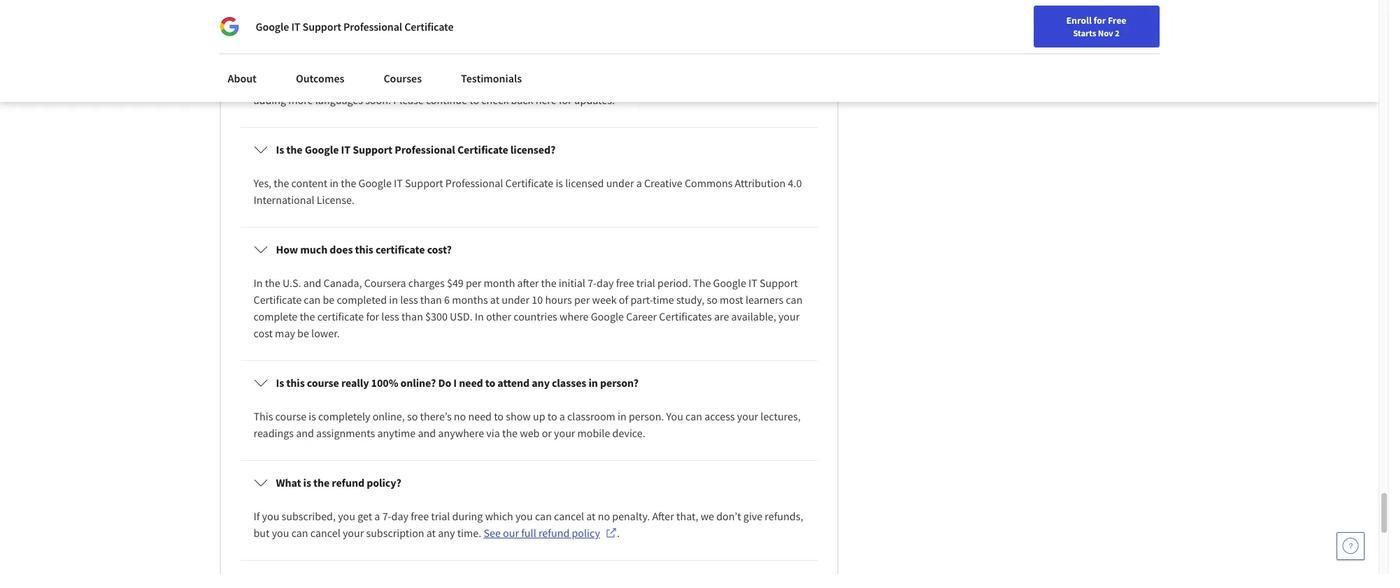 Task type: locate. For each thing, give the bounding box(es) containing it.
globally up german,
[[423, 60, 460, 74]]

any right attend
[[532, 376, 550, 390]]

certificate inside dropdown button
[[376, 243, 425, 257]]

enroll for free starts nov 2
[[1066, 14, 1127, 38]]

is left the program
[[276, 26, 284, 40]]

this up adding
[[254, 60, 273, 74]]

available
[[378, 60, 421, 74], [716, 60, 758, 74]]

certificate inside yes, the content in the google it support professional certificate is licensed under a creative commons attribution 4.0 international license.
[[505, 176, 553, 190]]

need inside dropdown button
[[459, 376, 483, 390]]

per up months
[[466, 276, 482, 290]]

it up learners
[[748, 276, 757, 290]]

bahasa.
[[656, 76, 693, 90]]

2 vertical spatial professional
[[445, 176, 503, 190]]

and up updates.
[[581, 76, 599, 90]]

countries
[[514, 310, 557, 324]]

no up the anywhere
[[454, 410, 466, 424]]

1 vertical spatial course
[[275, 410, 306, 424]]

1 horizontal spatial a
[[559, 410, 565, 424]]

7- right the initial
[[588, 276, 597, 290]]

1 vertical spatial are
[[714, 310, 729, 324]]

0 horizontal spatial less
[[381, 310, 399, 324]]

find
[[572, 60, 590, 74]]

google down the is the google it support professional certificate licensed?
[[359, 176, 392, 190]]

0 vertical spatial refund
[[332, 476, 364, 490]]

your
[[1010, 16, 1029, 29], [778, 310, 800, 324], [737, 410, 758, 424], [554, 427, 575, 441], [343, 527, 364, 541]]

0 vertical spatial in
[[254, 276, 263, 290]]

trial inside if you subscribed, you get a 7-day free trial during which you can cancel at no penalty. after that, we don't give refunds, but you can cancel your subscription at any time.
[[431, 510, 450, 524]]

a for under
[[636, 176, 642, 190]]

u.s.
[[283, 276, 301, 290]]

1 horizontal spatial refund
[[539, 527, 570, 541]]

under right licensed
[[606, 176, 634, 190]]

any
[[532, 376, 550, 390], [438, 527, 455, 541]]

1 vertical spatial you
[[666, 410, 683, 424]]

1 horizontal spatial globally
[[760, 60, 798, 74]]

to inside this certificate is currently available globally in english. you can also find google career certificates available globally in the following languages: turkish, german, spanish, arabic, russian, and indonesian bahasa. we are working on adding more languages soon. please continue to check back here for updates.
[[470, 93, 479, 107]]

professional down is the google it support professional certificate licensed? dropdown button
[[445, 176, 503, 190]]

than left 6
[[420, 293, 442, 307]]

be down canada,
[[323, 293, 335, 307]]

this inside this certificate is currently available globally in english. you can also find google career certificates available globally in the following languages: turkish, german, spanish, arabic, russian, and indonesian bahasa. we are working on adding more languages soon. please continue to check back here for updates.
[[254, 60, 273, 74]]

0 horizontal spatial for
[[366, 310, 379, 324]]

0 horizontal spatial you
[[512, 60, 529, 74]]

0 horizontal spatial per
[[466, 276, 482, 290]]

1 vertical spatial less
[[381, 310, 399, 324]]

course up readings
[[275, 410, 306, 424]]

this for this course is completely online, so there's no need to show up to a classroom in person. you can access your lectures, readings and assignments anytime and anywhere via the web or your mobile device.
[[254, 410, 273, 424]]

1 horizontal spatial no
[[598, 510, 610, 524]]

1 is from the top
[[276, 26, 284, 40]]

2 vertical spatial certificate
[[317, 310, 364, 324]]

don't
[[716, 510, 741, 524]]

1 vertical spatial other
[[486, 310, 511, 324]]

certificate up german,
[[404, 20, 454, 34]]

2 vertical spatial career
[[626, 310, 657, 324]]

1 vertical spatial this
[[254, 410, 273, 424]]

0 vertical spatial for
[[1094, 14, 1106, 27]]

0 horizontal spatial a
[[374, 510, 380, 524]]

0 vertical spatial so
[[707, 293, 718, 307]]

certificate up complete
[[254, 293, 302, 307]]

1 horizontal spatial at
[[490, 293, 500, 307]]

0 vertical spatial less
[[400, 293, 418, 307]]

at up policy
[[586, 510, 596, 524]]

is left completely
[[309, 410, 316, 424]]

other down months
[[486, 310, 511, 324]]

1 vertical spatial no
[[598, 510, 610, 524]]

can left also
[[532, 60, 548, 74]]

english.
[[473, 60, 510, 74]]

3 is from the top
[[276, 376, 284, 390]]

2 vertical spatial for
[[366, 310, 379, 324]]

a right up
[[559, 410, 565, 424]]

1 horizontal spatial in
[[475, 310, 484, 324]]

under
[[606, 176, 634, 190], [502, 293, 530, 307]]

can inside this course is completely online, so there's no need to show up to a classroom in person. you can access your lectures, readings and assignments anytime and anywhere via the web or your mobile device.
[[686, 410, 702, 424]]

day inside the in the u.s. and canada, coursera charges $49 per month after the initial 7-day free trial period. the google it support certificate can be completed in less than 6 months at under 10 hours per week of part-time study, so most learners can complete the certificate for less than $300 usd. in other countries where google career certificates are available, your cost may be lower.
[[597, 276, 614, 290]]

after
[[652, 510, 674, 524]]

a inside this course is completely online, so there's no need to show up to a classroom in person. you can access your lectures, readings and assignments anytime and anywhere via the web or your mobile device.
[[559, 410, 565, 424]]

1 horizontal spatial any
[[532, 376, 550, 390]]

1 horizontal spatial free
[[616, 276, 634, 290]]

0 horizontal spatial other
[[400, 26, 427, 40]]

is inside 'dropdown button'
[[276, 26, 284, 40]]

other
[[400, 26, 427, 40], [486, 310, 511, 324]]

0 vertical spatial any
[[532, 376, 550, 390]]

professional inside yes, the content in the google it support professional certificate is licensed under a creative commons attribution 4.0 international license.
[[445, 176, 503, 190]]

is up international
[[276, 143, 284, 157]]

month
[[484, 276, 515, 290]]

1 vertical spatial is
[[276, 143, 284, 157]]

is for is this course really 100% online? do i need to attend any classes in person?
[[276, 376, 284, 390]]

2 vertical spatial this
[[286, 376, 305, 390]]

that,
[[676, 510, 698, 524]]

0 vertical spatial a
[[636, 176, 642, 190]]

it down the is the google it support professional certificate licensed?
[[394, 176, 403, 190]]

a inside yes, the content in the google it support professional certificate is licensed under a creative commons attribution 4.0 international license.
[[636, 176, 642, 190]]

1 this from the top
[[254, 60, 273, 74]]

in right classes
[[589, 376, 598, 390]]

career down part-
[[626, 310, 657, 324]]

be right the may
[[297, 327, 309, 341]]

this inside how much does this certificate cost? dropdown button
[[355, 243, 373, 257]]

starts
[[1073, 27, 1096, 38]]

1 vertical spatial 7-
[[382, 510, 391, 524]]

the left u.s.
[[265, 276, 280, 290]]

0 horizontal spatial trial
[[431, 510, 450, 524]]

1 horizontal spatial other
[[486, 310, 511, 324]]

2 horizontal spatial for
[[1094, 14, 1106, 27]]

english button
[[1085, 0, 1170, 45]]

certificates down study,
[[659, 310, 712, 324]]

available up working
[[716, 60, 758, 74]]

international
[[254, 193, 315, 207]]

is the google it support professional certificate licensed? button
[[242, 130, 815, 169]]

are
[[711, 76, 726, 90], [714, 310, 729, 324]]

0 vertical spatial 7-
[[588, 276, 597, 290]]

0 vertical spatial certificates
[[661, 60, 714, 74]]

day up week
[[597, 276, 614, 290]]

0 vertical spatial this
[[254, 60, 273, 74]]

less down the completed
[[381, 310, 399, 324]]

for inside enroll for free starts nov 2
[[1094, 14, 1106, 27]]

in inside yes, the content in the google it support professional certificate is licensed under a creative commons attribution 4.0 international license.
[[330, 176, 339, 190]]

device.
[[612, 427, 645, 441]]

1 vertical spatial so
[[407, 410, 418, 424]]

1 horizontal spatial available
[[716, 60, 758, 74]]

it inside yes, the content in the google it support professional certificate is licensed under a creative commons attribution 4.0 international license.
[[394, 176, 403, 190]]

1 horizontal spatial under
[[606, 176, 634, 190]]

for down the completed
[[366, 310, 379, 324]]

this inside is this course really 100% online? do i need to attend any classes in person? dropdown button
[[286, 376, 305, 390]]

is down the may
[[276, 376, 284, 390]]

0 horizontal spatial in
[[254, 276, 263, 290]]

per
[[466, 276, 482, 290], [574, 293, 590, 307]]

course inside this course is completely online, so there's no need to show up to a classroom in person. you can access your lectures, readings and assignments anytime and anywhere via the web or your mobile device.
[[275, 410, 306, 424]]

0 vertical spatial day
[[597, 276, 614, 290]]

russian,
[[540, 76, 579, 90]]

trial left during
[[431, 510, 450, 524]]

0 vertical spatial career
[[1051, 16, 1078, 29]]

1 vertical spatial cancel
[[310, 527, 340, 541]]

much
[[300, 243, 328, 257]]

the right via
[[502, 427, 518, 441]]

0 vertical spatial certificate
[[275, 60, 322, 74]]

this left the program
[[286, 26, 305, 40]]

this right does
[[355, 243, 373, 257]]

your right find
[[1010, 16, 1029, 29]]

2 vertical spatial at
[[427, 527, 436, 541]]

0 vertical spatial need
[[459, 376, 483, 390]]

1 vertical spatial day
[[391, 510, 408, 524]]

1 vertical spatial trial
[[431, 510, 450, 524]]

is inside dropdown button
[[276, 143, 284, 157]]

certificate up the coursera
[[376, 243, 425, 257]]

0 vertical spatial this
[[286, 26, 305, 40]]

up
[[533, 410, 545, 424]]

for down russian,
[[559, 93, 572, 107]]

this for this certificate is currently available globally in english. you can also find google career certificates available globally in the following languages: turkish, german, spanish, arabic, russian, and indonesian bahasa. we are working on adding more languages soon. please continue to check back here for updates.
[[254, 60, 273, 74]]

refund inside see our full refund policy link
[[539, 527, 570, 541]]

1 vertical spatial any
[[438, 527, 455, 541]]

cost
[[254, 327, 273, 341]]

0 horizontal spatial at
[[427, 527, 436, 541]]

this inside is this program offered in other languages? 'dropdown button'
[[286, 26, 305, 40]]

is left licensed
[[556, 176, 563, 190]]

are inside the in the u.s. and canada, coursera charges $49 per month after the initial 7-day free trial period. the google it support certificate can be completed in less than 6 months at under 10 hours per week of part-time study, so most learners can complete the certificate for less than $300 usd. in other countries where google career certificates are available, your cost may be lower.
[[714, 310, 729, 324]]

certificates
[[661, 60, 714, 74], [659, 310, 712, 324]]

the inside this certificate is currently available globally in english. you can also find google career certificates available globally in the following languages: turkish, german, spanish, arabic, russian, and indonesian bahasa. we are working on adding more languages soon. please continue to check back here for updates.
[[265, 76, 280, 90]]

cancel down subscribed,
[[310, 527, 340, 541]]

1 vertical spatial professional
[[395, 143, 455, 157]]

0 horizontal spatial available
[[378, 60, 421, 74]]

turkish,
[[381, 76, 418, 90]]

the
[[265, 76, 280, 90], [286, 143, 303, 157], [274, 176, 289, 190], [341, 176, 356, 190], [265, 276, 280, 290], [541, 276, 557, 290], [300, 310, 315, 324], [502, 427, 518, 441], [313, 476, 330, 490]]

0 vertical spatial you
[[512, 60, 529, 74]]

free
[[616, 276, 634, 290], [411, 510, 429, 524]]

0 vertical spatial course
[[307, 376, 339, 390]]

period.
[[658, 276, 691, 290]]

is inside this course is completely online, so there's no need to show up to a classroom in person. you can access your lectures, readings and assignments anytime and anywhere via the web or your mobile device.
[[309, 410, 316, 424]]

less down charges
[[400, 293, 418, 307]]

list item
[[240, 0, 818, 11]]

0 horizontal spatial day
[[391, 510, 408, 524]]

you inside this course is completely online, so there's no need to show up to a classroom in person. you can access your lectures, readings and assignments anytime and anywhere via the web or your mobile device.
[[666, 410, 683, 424]]

languages?
[[429, 26, 484, 40]]

german,
[[420, 76, 461, 90]]

policy?
[[367, 476, 401, 490]]

0 vertical spatial trial
[[636, 276, 655, 290]]

1 vertical spatial this
[[355, 243, 373, 257]]

at right subscription
[[427, 527, 436, 541]]

to left attend
[[485, 376, 495, 390]]

to down spanish,
[[470, 93, 479, 107]]

show
[[506, 410, 531, 424]]

in right usd.
[[475, 310, 484, 324]]

other inside 'dropdown button'
[[400, 26, 427, 40]]

1 vertical spatial under
[[502, 293, 530, 307]]

hours
[[545, 293, 572, 307]]

any inside if you subscribed, you get a 7-day free trial during which you can cancel at no penalty. after that, we don't give refunds, but you can cancel your subscription at any time.
[[438, 527, 455, 541]]

you up arabic,
[[512, 60, 529, 74]]

in inside this course is completely online, so there's no need to show up to a classroom in person. you can access your lectures, readings and assignments anytime and anywhere via the web or your mobile device.
[[618, 410, 627, 424]]

google inside yes, the content in the google it support professional certificate is licensed under a creative commons attribution 4.0 international license.
[[359, 176, 392, 190]]

professional up 'currently'
[[344, 20, 402, 34]]

in down the coursera
[[389, 293, 398, 307]]

and right readings
[[296, 427, 314, 441]]

1 horizontal spatial trial
[[636, 276, 655, 290]]

google inside dropdown button
[[305, 143, 339, 157]]

1 horizontal spatial 7-
[[588, 276, 597, 290]]

in left u.s.
[[254, 276, 263, 290]]

1 vertical spatial in
[[475, 310, 484, 324]]

free up subscription
[[411, 510, 429, 524]]

it down languages
[[341, 143, 350, 157]]

0 vertical spatial are
[[711, 76, 726, 90]]

certificate up lower.
[[317, 310, 364, 324]]

need
[[459, 376, 483, 390], [468, 410, 492, 424]]

2
[[1115, 27, 1120, 38]]

career right new
[[1051, 16, 1078, 29]]

give
[[743, 510, 763, 524]]

the up adding
[[265, 76, 280, 90]]

this inside this course is completely online, so there's no need to show up to a classroom in person. you can access your lectures, readings and assignments anytime and anywhere via the web or your mobile device.
[[254, 410, 273, 424]]

you right if
[[262, 510, 279, 524]]

need for no
[[468, 410, 492, 424]]

support inside yes, the content in the google it support professional certificate is licensed under a creative commons attribution 4.0 international license.
[[405, 176, 443, 190]]

1 horizontal spatial so
[[707, 293, 718, 307]]

the inside this course is completely online, so there's no need to show up to a classroom in person. you can access your lectures, readings and assignments anytime and anywhere via the web or your mobile device.
[[502, 427, 518, 441]]

you right but
[[272, 527, 289, 541]]

initial
[[559, 276, 585, 290]]

0 vertical spatial cancel
[[554, 510, 584, 524]]

2 is from the top
[[276, 143, 284, 157]]

trial up part-
[[636, 276, 655, 290]]

0 horizontal spatial be
[[297, 327, 309, 341]]

online,
[[373, 410, 405, 424]]

see
[[484, 527, 501, 541]]

any inside dropdown button
[[532, 376, 550, 390]]

1 horizontal spatial less
[[400, 293, 418, 307]]

opens in a new tab image
[[606, 528, 617, 539]]

you
[[262, 510, 279, 524], [338, 510, 355, 524], [515, 510, 533, 524], [272, 527, 289, 541]]

in up adding
[[254, 76, 262, 90]]

professional down please
[[395, 143, 455, 157]]

course left really
[[307, 376, 339, 390]]

and inside the in the u.s. and canada, coursera charges $49 per month after the initial 7-day free trial period. the google it support certificate can be completed in less than 6 months at under 10 hours per week of part-time study, so most learners can complete the certificate for less than $300 usd. in other countries where google career certificates are available, your cost may be lower.
[[303, 276, 321, 290]]

0 horizontal spatial globally
[[423, 60, 460, 74]]

is the google it support professional certificate licensed?
[[276, 143, 556, 157]]

0 vertical spatial free
[[616, 276, 634, 290]]

globally up on
[[760, 60, 798, 74]]

refund inside what is the refund policy? dropdown button
[[332, 476, 364, 490]]

1 vertical spatial need
[[468, 410, 492, 424]]

1 horizontal spatial for
[[559, 93, 572, 107]]

is for is the google it support professional certificate licensed?
[[276, 143, 284, 157]]

2 horizontal spatial a
[[636, 176, 642, 190]]

0 vertical spatial no
[[454, 410, 466, 424]]

this
[[286, 26, 305, 40], [355, 243, 373, 257], [286, 376, 305, 390]]

it left the program
[[291, 20, 300, 34]]

soon.
[[365, 93, 391, 107]]

so left "most"
[[707, 293, 718, 307]]

the
[[693, 276, 711, 290]]

can
[[532, 60, 548, 74], [304, 293, 321, 307], [786, 293, 803, 307], [686, 410, 702, 424], [535, 510, 552, 524], [291, 527, 308, 541]]

0 horizontal spatial free
[[411, 510, 429, 524]]

so
[[707, 293, 718, 307], [407, 410, 418, 424]]

1 vertical spatial a
[[559, 410, 565, 424]]

do
[[438, 376, 451, 390]]

time
[[653, 293, 674, 307]]

1 vertical spatial certificates
[[659, 310, 712, 324]]

4.0
[[788, 176, 802, 190]]

be
[[323, 293, 335, 307], [297, 327, 309, 341]]

1 vertical spatial career
[[628, 60, 659, 74]]

2 this from the top
[[254, 410, 273, 424]]

anywhere
[[438, 427, 484, 441]]

0 vertical spatial under
[[606, 176, 634, 190]]

1 vertical spatial free
[[411, 510, 429, 524]]

support down the is the google it support professional certificate licensed?
[[405, 176, 443, 190]]

refund for policy
[[539, 527, 570, 541]]

2 available from the left
[[716, 60, 758, 74]]

google right the google image
[[256, 20, 289, 34]]

support up learners
[[760, 276, 798, 290]]

your down get
[[343, 527, 364, 541]]

outcomes link
[[287, 63, 353, 94]]

are right we
[[711, 76, 726, 90]]

the up content
[[286, 143, 303, 157]]

in up device.
[[618, 410, 627, 424]]

for inside the in the u.s. and canada, coursera charges $49 per month after the initial 7-day free trial period. the google it support certificate can be completed in less than 6 months at under 10 hours per week of part-time study, so most learners can complete the certificate for less than $300 usd. in other countries where google career certificates are available, your cost may be lower.
[[366, 310, 379, 324]]

offered
[[351, 26, 387, 40]]

0 horizontal spatial refund
[[332, 476, 364, 490]]

than left "$300"
[[401, 310, 423, 324]]

usd.
[[450, 310, 473, 324]]

and down there's
[[418, 427, 436, 441]]

certificate inside this certificate is currently available globally in english. you can also find google career certificates available globally in the following languages: turkish, german, spanish, arabic, russian, and indonesian bahasa. we are working on adding more languages soon. please continue to check back here for updates.
[[275, 60, 322, 74]]

0 vertical spatial at
[[490, 293, 500, 307]]

available up turkish,
[[378, 60, 421, 74]]

the up international
[[274, 176, 289, 190]]

for
[[1094, 14, 1106, 27], [559, 93, 572, 107], [366, 310, 379, 324]]

need up via
[[468, 410, 492, 424]]

at
[[490, 293, 500, 307], [586, 510, 596, 524], [427, 527, 436, 541]]

1 vertical spatial for
[[559, 93, 572, 107]]

0 vertical spatial is
[[276, 26, 284, 40]]

it
[[291, 20, 300, 34], [341, 143, 350, 157], [394, 176, 403, 190], [748, 276, 757, 290]]

may
[[275, 327, 295, 341]]

under down after
[[502, 293, 530, 307]]

0 horizontal spatial 7-
[[382, 510, 391, 524]]

1 horizontal spatial day
[[597, 276, 614, 290]]

0 horizontal spatial under
[[502, 293, 530, 307]]

certificate up the following
[[275, 60, 322, 74]]

free inside the in the u.s. and canada, coursera charges $49 per month after the initial 7-day free trial period. the google it support certificate can be completed in less than 6 months at under 10 hours per week of part-time study, so most learners can complete the certificate for less than $300 usd. in other countries where google career certificates are available, your cost may be lower.
[[616, 276, 634, 290]]

per up where
[[574, 293, 590, 307]]

google up indonesian
[[593, 60, 626, 74]]

certificate
[[404, 20, 454, 34], [457, 143, 508, 157], [505, 176, 553, 190], [254, 293, 302, 307]]

google up content
[[305, 143, 339, 157]]

see our full refund policy
[[484, 527, 600, 541]]

trial
[[636, 276, 655, 290], [431, 510, 450, 524]]

career up indonesian
[[628, 60, 659, 74]]

a left creative
[[636, 176, 642, 190]]

a right get
[[374, 510, 380, 524]]

you
[[512, 60, 529, 74], [666, 410, 683, 424]]

so up anytime
[[407, 410, 418, 424]]

and right u.s.
[[303, 276, 321, 290]]

need inside this course is completely online, so there's no need to show up to a classroom in person. you can access your lectures, readings and assignments anytime and anywhere via the web or your mobile device.
[[468, 410, 492, 424]]

is left 'currently'
[[324, 60, 332, 74]]

2 vertical spatial a
[[374, 510, 380, 524]]

None search field
[[199, 9, 535, 37]]

is inside dropdown button
[[276, 376, 284, 390]]

0 horizontal spatial no
[[454, 410, 466, 424]]

this for course
[[286, 376, 305, 390]]

0 vertical spatial per
[[466, 276, 482, 290]]

your inside if you subscribed, you get a 7-day free trial during which you can cancel at no penalty. after that, we don't give refunds, but you can cancel your subscription at any time.
[[343, 527, 364, 541]]

cancel up policy
[[554, 510, 584, 524]]

no up opens in a new tab icon
[[598, 510, 610, 524]]

see our full refund policy link
[[484, 525, 617, 542]]

the inside is the google it support professional certificate licensed? dropdown button
[[286, 143, 303, 157]]

a for to
[[559, 410, 565, 424]]

other inside the in the u.s. and canada, coursera charges $49 per month after the initial 7-day free trial period. the google it support certificate can be completed in less than 6 months at under 10 hours per week of part-time study, so most learners can complete the certificate for less than $300 usd. in other countries where google career certificates are available, your cost may be lower.
[[486, 310, 511, 324]]

this up readings
[[254, 410, 273, 424]]

refund
[[332, 476, 364, 490], [539, 527, 570, 541]]

you left get
[[338, 510, 355, 524]]

day
[[597, 276, 614, 290], [391, 510, 408, 524]]

is this course really 100% online? do i need to attend any classes in person?
[[276, 376, 639, 390]]

at down month
[[490, 293, 500, 307]]



Task type: vqa. For each thing, say whether or not it's contained in the screenshot.
Ruby Anderson
no



Task type: describe. For each thing, give the bounding box(es) containing it.
you up full on the bottom
[[515, 510, 533, 524]]

support inside the in the u.s. and canada, coursera charges $49 per month after the initial 7-day free trial period. the google it support certificate can be completed in less than 6 months at under 10 hours per week of part-time study, so most learners can complete the certificate for less than $300 usd. in other countries where google career certificates are available, your cost may be lower.
[[760, 276, 798, 290]]

attend
[[498, 376, 530, 390]]

at inside the in the u.s. and canada, coursera charges $49 per month after the initial 7-day free trial period. the google it support certificate can be completed in less than 6 months at under 10 hours per week of part-time study, so most learners can complete the certificate for less than $300 usd. in other countries where google career certificates are available, your cost may be lower.
[[490, 293, 500, 307]]

on
[[769, 76, 781, 90]]

please
[[393, 93, 424, 107]]

this certificate is currently available globally in english. you can also find google career certificates available globally in the following languages: turkish, german, spanish, arabic, russian, and indonesian bahasa. we are working on adding more languages soon. please continue to check back here for updates.
[[254, 60, 800, 107]]

can up see our full refund policy
[[535, 510, 552, 524]]

canada,
[[324, 276, 362, 290]]

english
[[1110, 16, 1144, 30]]

to inside is this course really 100% online? do i need to attend any classes in person? dropdown button
[[485, 376, 495, 390]]

about
[[228, 71, 257, 85]]

certificates inside this certificate is currently available globally in english. you can also find google career certificates available globally in the following languages: turkish, german, spanish, arabic, russian, and indonesian bahasa. we are working on adding more languages soon. please continue to check back here for updates.
[[661, 60, 714, 74]]

1 vertical spatial per
[[574, 293, 590, 307]]

subscription
[[366, 527, 424, 541]]

1 globally from the left
[[423, 60, 460, 74]]

1 vertical spatial be
[[297, 327, 309, 341]]

what
[[276, 476, 301, 490]]

day inside if you subscribed, you get a 7-day free trial during which you can cancel at no penalty. after that, we don't give refunds, but you can cancel your subscription at any time.
[[391, 510, 408, 524]]

or
[[542, 427, 552, 441]]

back
[[511, 93, 533, 107]]

languages
[[315, 93, 363, 107]]

completely
[[318, 410, 370, 424]]

what is the refund policy?
[[276, 476, 401, 490]]

penalty.
[[612, 510, 650, 524]]

google image
[[219, 17, 239, 36]]

courses link
[[375, 63, 430, 94]]

is this program offered in other languages?
[[276, 26, 484, 40]]

what is the refund policy? button
[[242, 464, 815, 503]]

no inside if you subscribed, you get a 7-day free trial during which you can cancel at no penalty. after that, we don't give refunds, but you can cancel your subscription at any time.
[[598, 510, 610, 524]]

1 available from the left
[[378, 60, 421, 74]]

are inside this certificate is currently available globally in english. you can also find google career certificates available globally in the following languages: turkish, german, spanish, arabic, russian, and indonesian bahasa. we are working on adding more languages soon. please continue to check back here for updates.
[[711, 76, 726, 90]]

coursera
[[364, 276, 406, 290]]

so inside this course is completely online, so there's no need to show up to a classroom in person. you can access your lectures, readings and assignments anytime and anywhere via the web or your mobile device.
[[407, 410, 418, 424]]

via
[[486, 427, 500, 441]]

7- inside if you subscribed, you get a 7-day free trial during which you can cancel at no penalty. after that, we don't give refunds, but you can cancel your subscription at any time.
[[382, 510, 391, 524]]

certificates inside the in the u.s. and canada, coursera charges $49 per month after the initial 7-day free trial period. the google it support certificate can be completed in less than 6 months at under 10 hours per week of part-time study, so most learners can complete the certificate for less than $300 usd. in other countries where google career certificates are available, your cost may be lower.
[[659, 310, 712, 324]]

1 horizontal spatial be
[[323, 293, 335, 307]]

100%
[[371, 376, 398, 390]]

of
[[619, 293, 628, 307]]

study,
[[676, 293, 705, 307]]

refunds,
[[765, 510, 803, 524]]

which
[[485, 510, 513, 524]]

testimonials
[[461, 71, 522, 85]]

the inside what is the refund policy? dropdown button
[[313, 476, 330, 490]]

find your new career link
[[983, 14, 1085, 31]]

assignments
[[316, 427, 375, 441]]

for inside this certificate is currently available globally in english. you can also find google career certificates available globally in the following languages: turkish, german, spanish, arabic, russian, and indonesian bahasa. we are working on adding more languages soon. please continue to check back here for updates.
[[559, 93, 572, 107]]

your right access
[[737, 410, 758, 424]]

10
[[532, 293, 543, 307]]

7- inside the in the u.s. and canada, coursera charges $49 per month after the initial 7-day free trial period. the google it support certificate can be completed in less than 6 months at under 10 hours per week of part-time study, so most learners can complete the certificate for less than $300 usd. in other countries where google career certificates are available, your cost may be lower.
[[588, 276, 597, 290]]

continue
[[426, 93, 467, 107]]

yes,
[[254, 176, 271, 190]]

nov
[[1098, 27, 1113, 38]]

here
[[536, 93, 557, 107]]

readings
[[254, 427, 294, 441]]

0 vertical spatial than
[[420, 293, 442, 307]]

free inside if you subscribed, you get a 7-day free trial during which you can cancel at no penalty. after that, we don't give refunds, but you can cancel your subscription at any time.
[[411, 510, 429, 524]]

this for program
[[286, 26, 305, 40]]

google inside this certificate is currently available globally in english. you can also find google career certificates available globally in the following languages: turkish, german, spanish, arabic, russian, and indonesian bahasa. we are working on adding more languages soon. please continue to check back here for updates.
[[593, 60, 626, 74]]

get
[[358, 510, 372, 524]]

months
[[452, 293, 488, 307]]

can inside this certificate is currently available globally in english. you can also find google career certificates available globally in the following languages: turkish, german, spanish, arabic, russian, and indonesian bahasa. we are working on adding more languages soon. please continue to check back here for updates.
[[532, 60, 548, 74]]

week
[[592, 293, 617, 307]]

can right learners
[[786, 293, 803, 307]]

in the u.s. and canada, coursera charges $49 per month after the initial 7-day free trial period. the google it support certificate can be completed in less than 6 months at under 10 hours per week of part-time study, so most learners can complete the certificate for less than $300 usd. in other countries where google career certificates are available, your cost may be lower.
[[254, 276, 805, 341]]

is inside what is the refund policy? dropdown button
[[303, 476, 311, 490]]

it inside the in the u.s. and canada, coursera charges $49 per month after the initial 7-day free trial period. the google it support certificate can be completed in less than 6 months at under 10 hours per week of part-time study, so most learners can complete the certificate for less than $300 usd. in other countries where google career certificates are available, your cost may be lower.
[[748, 276, 757, 290]]

in inside dropdown button
[[589, 376, 598, 390]]

certificate inside the in the u.s. and canada, coursera charges $49 per month after the initial 7-day free trial period. the google it support certificate can be completed in less than 6 months at under 10 hours per week of part-time study, so most learners can complete the certificate for less than $300 usd. in other countries where google career certificates are available, your cost may be lower.
[[254, 293, 302, 307]]

find your new career
[[990, 16, 1078, 29]]

can up lower.
[[304, 293, 321, 307]]

web
[[520, 427, 540, 441]]

need for i
[[459, 376, 483, 390]]

can down subscribed,
[[291, 527, 308, 541]]

support inside is the google it support professional certificate licensed? dropdown button
[[353, 143, 393, 157]]

where
[[560, 310, 589, 324]]

working
[[729, 76, 767, 90]]

arabic,
[[505, 76, 537, 90]]

in inside the in the u.s. and canada, coursera charges $49 per month after the initial 7-day free trial period. the google it support certificate can be completed in less than 6 months at under 10 hours per week of part-time study, so most learners can complete the certificate for less than $300 usd. in other countries where google career certificates are available, your cost may be lower.
[[389, 293, 398, 307]]

adding
[[254, 93, 286, 107]]

career inside the in the u.s. and canada, coursera charges $49 per month after the initial 7-day free trial period. the google it support certificate can be completed in less than 6 months at under 10 hours per week of part-time study, so most learners can complete the certificate for less than $300 usd. in other countries where google career certificates are available, your cost may be lower.
[[626, 310, 657, 324]]

a inside if you subscribed, you get a 7-day free trial during which you can cancel at no penalty. after that, we don't give refunds, but you can cancel your subscription at any time.
[[374, 510, 380, 524]]

6
[[444, 293, 450, 307]]

support left offered
[[303, 20, 341, 34]]

this course is completely online, so there's no need to show up to a classroom in person. you can access your lectures, readings and assignments anytime and anywhere via the web or your mobile device.
[[254, 410, 803, 441]]

how much does this certificate cost?
[[276, 243, 452, 257]]

.
[[617, 527, 620, 541]]

it inside dropdown button
[[341, 143, 350, 157]]

is inside this certificate is currently available globally in english. you can also find google career certificates available globally in the following languages: turkish, german, spanish, arabic, russian, and indonesian bahasa. we are working on adding more languages soon. please continue to check back here for updates.
[[324, 60, 332, 74]]

professional inside is the google it support professional certificate licensed? dropdown button
[[395, 143, 455, 157]]

licensed?
[[511, 143, 556, 157]]

you inside this certificate is currently available globally in english. you can also find google career certificates available globally in the following languages: turkish, german, spanish, arabic, russian, and indonesian bahasa. we are working on adding more languages soon. please continue to check back here for updates.
[[512, 60, 529, 74]]

under inside the in the u.s. and canada, coursera charges $49 per month after the initial 7-day free trial period. the google it support certificate can be completed in less than 6 months at under 10 hours per week of part-time study, so most learners can complete the certificate for less than $300 usd. in other countries where google career certificates are available, your cost may be lower.
[[502, 293, 530, 307]]

2 globally from the left
[[760, 60, 798, 74]]

updates.
[[574, 93, 615, 107]]

there's
[[420, 410, 452, 424]]

certificate inside dropdown button
[[457, 143, 508, 157]]

access
[[705, 410, 735, 424]]

person?
[[600, 376, 639, 390]]

certificate inside the in the u.s. and canada, coursera charges $49 per month after the initial 7-day free trial period. the google it support certificate can be completed in less than 6 months at under 10 hours per week of part-time study, so most learners can complete the certificate for less than $300 usd. in other countries where google career certificates are available, your cost may be lower.
[[317, 310, 364, 324]]

2 horizontal spatial at
[[586, 510, 596, 524]]

0 horizontal spatial cancel
[[310, 527, 340, 541]]

under inside yes, the content in the google it support professional certificate is licensed under a creative commons attribution 4.0 international license.
[[606, 176, 634, 190]]

check
[[481, 93, 509, 107]]

your inside the in the u.s. and canada, coursera charges $49 per month after the initial 7-day free trial period. the google it support certificate can be completed in less than 6 months at under 10 hours per week of part-time study, so most learners can complete the certificate for less than $300 usd. in other countries where google career certificates are available, your cost may be lower.
[[778, 310, 800, 324]]

courses
[[384, 71, 422, 85]]

in up spanish,
[[462, 60, 471, 74]]

your right or
[[554, 427, 575, 441]]

to up via
[[494, 410, 504, 424]]

to right up
[[547, 410, 557, 424]]

the up hours
[[541, 276, 557, 290]]

online?
[[400, 376, 436, 390]]

google down week
[[591, 310, 624, 324]]

part-
[[631, 293, 653, 307]]

during
[[452, 510, 483, 524]]

content
[[291, 176, 328, 190]]

help center image
[[1342, 539, 1359, 555]]

the up license.
[[341, 176, 356, 190]]

in inside 'dropdown button'
[[389, 26, 398, 40]]

person.
[[629, 410, 664, 424]]

anytime
[[377, 427, 416, 441]]

0 vertical spatial professional
[[344, 20, 402, 34]]

how
[[276, 243, 298, 257]]

and inside this certificate is currently available globally in english. you can also find google career certificates available globally in the following languages: turkish, german, spanish, arabic, russian, and indonesian bahasa. we are working on adding more languages soon. please continue to check back here for updates.
[[581, 76, 599, 90]]

no inside this course is completely online, so there's no need to show up to a classroom in person. you can access your lectures, readings and assignments anytime and anywhere via the web or your mobile device.
[[454, 410, 466, 424]]

complete
[[254, 310, 297, 324]]

so inside the in the u.s. and canada, coursera charges $49 per month after the initial 7-day free trial period. the google it support certificate can be completed in less than 6 months at under 10 hours per week of part-time study, so most learners can complete the certificate for less than $300 usd. in other countries where google career certificates are available, your cost may be lower.
[[707, 293, 718, 307]]

refund for policy?
[[332, 476, 364, 490]]

lower.
[[311, 327, 340, 341]]

enroll
[[1066, 14, 1092, 27]]

we
[[695, 76, 709, 90]]

google it support professional certificate
[[256, 20, 454, 34]]

$300
[[425, 310, 448, 324]]

also
[[551, 60, 570, 74]]

if you subscribed, you get a 7-day free trial during which you can cancel at no penalty. after that, we don't give refunds, but you can cancel your subscription at any time.
[[254, 510, 806, 541]]

1 horizontal spatial cancel
[[554, 510, 584, 524]]

following
[[282, 76, 326, 90]]

most
[[720, 293, 743, 307]]

subscribed,
[[282, 510, 336, 524]]

career inside this certificate is currently available globally in english. you can also find google career certificates available globally in the following languages: turkish, german, spanish, arabic, russian, and indonesian bahasa. we are working on adding more languages soon. please continue to check back here for updates.
[[628, 60, 659, 74]]

creative
[[644, 176, 682, 190]]

trial inside the in the u.s. and canada, coursera charges $49 per month after the initial 7-day free trial period. the google it support certificate can be completed in less than 6 months at under 10 hours per week of part-time study, so most learners can complete the certificate for less than $300 usd. in other countries where google career certificates are available, your cost may be lower.
[[636, 276, 655, 290]]

course inside dropdown button
[[307, 376, 339, 390]]

available,
[[731, 310, 776, 324]]

find
[[990, 16, 1008, 29]]

google up "most"
[[713, 276, 746, 290]]

time.
[[457, 527, 481, 541]]

is for is this program offered in other languages?
[[276, 26, 284, 40]]

the up lower.
[[300, 310, 315, 324]]

spanish,
[[463, 76, 503, 90]]

is inside yes, the content in the google it support professional certificate is licensed under a creative commons attribution 4.0 international license.
[[556, 176, 563, 190]]

1 vertical spatial than
[[401, 310, 423, 324]]



